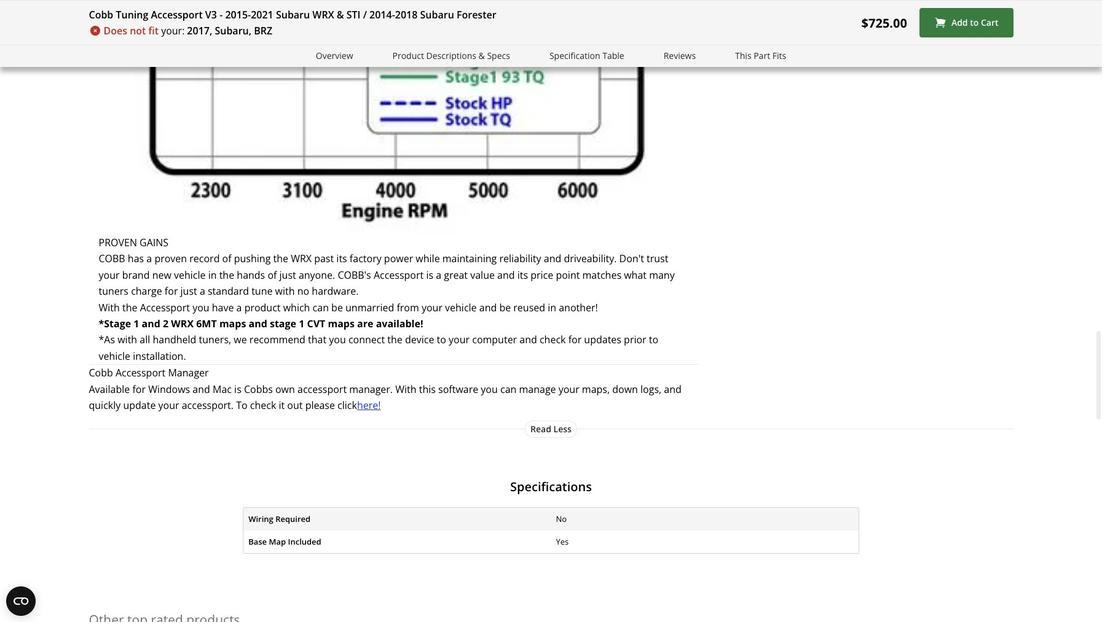 Task type: describe. For each thing, give the bounding box(es) containing it.
has
[[128, 252, 144, 266]]

$725.00
[[861, 14, 907, 31]]

available!
[[376, 317, 423, 331]]

subaru,
[[215, 24, 251, 37]]

anyone.
[[299, 268, 335, 282]]

is inside available for windows and mac is cobbs own accessport manager. with this software you can manage your maps, down logs, and quickly update your accessport. to check it out please click
[[234, 383, 241, 396]]

2
[[163, 317, 169, 331]]

overview link
[[316, 49, 353, 63]]

overview
[[316, 50, 353, 61]]

-
[[219, 8, 223, 22]]

and down product at left
[[249, 317, 267, 331]]

specification
[[549, 50, 600, 61]]

1 vertical spatial vehicle
[[445, 301, 477, 314]]

can inside proven gains cobb has a proven record of pushing the wrx past its factory power while maintaining reliability and driveability.  don't trust your brand new vehicle in the hands of just anyone.  cobb's accessport is a great value and its price point matches what many tuners charge for just a standard tune with no hardware. with the accessport you have a product which can be unmarried from your vehicle and be reused in another! *stage 1 and 2 wrx 6mt maps and stage 1 cvt maps are available! *as with all handheld tuners, we recommend that you connect the device to your computer and check for updates prior to vehicle installation.
[[313, 301, 329, 314]]

included
[[288, 537, 321, 548]]

check inside available for windows and mac is cobbs own accessport manager. with this software you can manage your maps, down logs, and quickly update your accessport. to check it out please click
[[250, 399, 276, 412]]

2 maps from the left
[[328, 317, 355, 331]]

map
[[269, 537, 286, 548]]

yes
[[556, 537, 569, 548]]

1 horizontal spatial of
[[268, 268, 277, 282]]

2 be from the left
[[499, 301, 511, 314]]

matches
[[582, 268, 621, 282]]

to
[[236, 399, 247, 412]]

proven
[[99, 236, 137, 250]]

cart
[[981, 17, 998, 28]]

and up accessport.
[[193, 383, 210, 396]]

and down the reliability
[[497, 268, 515, 282]]

own
[[275, 383, 295, 396]]

here!
[[357, 399, 381, 412]]

power
[[384, 252, 413, 266]]

reviews
[[664, 50, 696, 61]]

forester
[[457, 8, 496, 22]]

tuning
[[116, 8, 148, 22]]

a left standard
[[200, 285, 205, 298]]

new
[[152, 268, 171, 282]]

fit
[[148, 24, 159, 37]]

stage
[[270, 317, 296, 331]]

that
[[308, 333, 326, 347]]

your down windows
[[158, 399, 179, 412]]

2017,
[[187, 24, 212, 37]]

2 vertical spatial vehicle
[[99, 350, 130, 363]]

accessport up 2
[[140, 301, 190, 314]]

hardware.
[[312, 285, 359, 298]]

add to cart button
[[919, 8, 1013, 37]]

brand
[[122, 268, 150, 282]]

available
[[89, 383, 130, 396]]

with inside proven gains cobb has a proven record of pushing the wrx past its factory power while maintaining reliability and driveability.  don't trust your brand new vehicle in the hands of just anyone.  cobb's accessport is a great value and its price point matches what many tuners charge for just a standard tune with no hardware. with the accessport you have a product which can be unmarried from your vehicle and be reused in another! *stage 1 and 2 wrx 6mt maps and stage 1 cvt maps are available! *as with all handheld tuners, we recommend that you connect the device to your computer and check for updates prior to vehicle installation.
[[99, 301, 120, 314]]

not
[[130, 24, 146, 37]]

please
[[305, 399, 335, 412]]

here! link
[[357, 399, 381, 412]]

base map included
[[248, 537, 321, 548]]

specification table
[[549, 50, 624, 61]]

0 horizontal spatial its
[[336, 252, 347, 266]]

which
[[283, 301, 310, 314]]

what
[[624, 268, 647, 282]]

2021
[[251, 8, 273, 22]]

tuners,
[[199, 333, 231, 347]]

v3
[[205, 8, 217, 22]]

cobb for cobb tuning accessport v3  - 2015-2021 subaru wrx & sti / 2014-2018 subaru forester
[[89, 8, 113, 22]]

0 vertical spatial vehicle
[[174, 268, 206, 282]]

proven
[[154, 252, 187, 266]]

this part fits link
[[735, 49, 786, 63]]

1 maps from the left
[[219, 317, 246, 331]]

1 vertical spatial with
[[118, 333, 137, 347]]

another!
[[559, 301, 598, 314]]

required
[[275, 514, 310, 525]]

is inside proven gains cobb has a proven record of pushing the wrx past its factory power while maintaining reliability and driveability.  don't trust your brand new vehicle in the hands of just anyone.  cobb's accessport is a great value and its price point matches what many tuners charge for just a standard tune with no hardware. with the accessport you have a product which can be unmarried from your vehicle and be reused in another! *stage 1 and 2 wrx 6mt maps and stage 1 cvt maps are available! *as with all handheld tuners, we recommend that you connect the device to your computer and check for updates prior to vehicle installation.
[[426, 268, 433, 282]]

maintaining
[[442, 252, 497, 266]]

0 vertical spatial wrx
[[312, 8, 334, 22]]

part
[[754, 50, 770, 61]]

recommend
[[249, 333, 305, 347]]

reviews link
[[664, 49, 696, 63]]

the right pushing
[[273, 252, 288, 266]]

/
[[363, 8, 367, 22]]

this part fits
[[735, 50, 786, 61]]

0 horizontal spatial in
[[208, 268, 217, 282]]

and right logs,
[[664, 383, 682, 396]]

0 horizontal spatial wrx
[[171, 317, 194, 331]]

0 vertical spatial of
[[222, 252, 231, 266]]

the up *stage
[[122, 301, 137, 314]]

cvt
[[307, 317, 325, 331]]

2 subaru from the left
[[420, 8, 454, 22]]

specification table link
[[549, 49, 624, 63]]

prior
[[624, 333, 646, 347]]

you inside available for windows and mac is cobbs own accessport manager. with this software you can manage your maps, down logs, and quickly update your accessport. to check it out please click
[[481, 383, 498, 396]]

1 subaru from the left
[[276, 8, 310, 22]]

1 vertical spatial wrx
[[291, 252, 312, 266]]

pushing
[[234, 252, 271, 266]]

the down available!
[[387, 333, 402, 347]]

have
[[212, 301, 234, 314]]

1 horizontal spatial with
[[275, 285, 295, 298]]

your left maps,
[[559, 383, 579, 396]]

*as
[[99, 333, 115, 347]]

updates
[[584, 333, 621, 347]]

factory
[[350, 252, 381, 266]]

wiring
[[248, 514, 273, 525]]

table
[[602, 50, 624, 61]]

tuners
[[99, 285, 128, 298]]

specs
[[487, 50, 510, 61]]

can inside available for windows and mac is cobbs own accessport manager. with this software you can manage your maps, down logs, and quickly update your accessport. to check it out please click
[[500, 383, 516, 396]]

don't
[[619, 252, 644, 266]]

your down cobb
[[99, 268, 120, 282]]

hands
[[237, 268, 265, 282]]

this
[[735, 50, 751, 61]]

cobb tuning accessport v3  - 2015-2021 subaru wrx & sti / 2014-2018 subaru forester
[[89, 8, 496, 22]]

reliability
[[499, 252, 541, 266]]

less
[[554, 423, 572, 435]]

specifications
[[510, 479, 592, 496]]

maps,
[[582, 383, 610, 396]]

0 vertical spatial you
[[192, 301, 209, 314]]

logs,
[[640, 383, 661, 396]]

proven gains cobb has a proven record of pushing the wrx past its factory power while maintaining reliability and driveability.  don't trust your brand new vehicle in the hands of just anyone.  cobb's accessport is a great value and its price point matches what many tuners charge for just a standard tune with no hardware. with the accessport you have a product which can be unmarried from your vehicle and be reused in another! *stage 1 and 2 wrx 6mt maps and stage 1 cvt maps are available! *as with all handheld tuners, we recommend that you connect the device to your computer and check for updates prior to vehicle installation.
[[99, 236, 675, 363]]



Task type: locate. For each thing, give the bounding box(es) containing it.
1 cobb from the top
[[89, 8, 113, 22]]

1 horizontal spatial be
[[499, 301, 511, 314]]

0 horizontal spatial check
[[250, 399, 276, 412]]

1 horizontal spatial you
[[329, 333, 346, 347]]

1 vertical spatial &
[[479, 50, 485, 61]]

cobbs
[[244, 383, 273, 396]]

1 vertical spatial for
[[568, 333, 582, 347]]

and down 'value'
[[479, 301, 497, 314]]

you right software
[[481, 383, 498, 396]]

add to cart
[[951, 17, 998, 28]]

2 horizontal spatial you
[[481, 383, 498, 396]]

out
[[287, 399, 303, 412]]

0 horizontal spatial can
[[313, 301, 329, 314]]

available for windows and mac is cobbs own accessport manager. with this software you can manage your maps, down logs, and quickly update your accessport. to check it out please click
[[89, 383, 682, 412]]

product
[[244, 301, 281, 314]]

0 horizontal spatial to
[[437, 333, 446, 347]]

of up tune
[[268, 268, 277, 282]]

with left all
[[118, 333, 137, 347]]

*stage
[[99, 317, 131, 331]]

installation.
[[133, 350, 186, 363]]

1 horizontal spatial for
[[165, 285, 178, 298]]

check inside proven gains cobb has a proven record of pushing the wrx past its factory power while maintaining reliability and driveability.  don't trust your brand new vehicle in the hands of just anyone.  cobb's accessport is a great value and its price point matches what many tuners charge for just a standard tune with no hardware. with the accessport you have a product which can be unmarried from your vehicle and be reused in another! *stage 1 and 2 wrx 6mt maps and stage 1 cvt maps are available! *as with all handheld tuners, we recommend that you connect the device to your computer and check for updates prior to vehicle installation.
[[540, 333, 566, 347]]

and left 2
[[142, 317, 160, 331]]

0 horizontal spatial 1
[[134, 317, 139, 331]]

1 right *stage
[[134, 317, 139, 331]]

your left computer
[[449, 333, 470, 347]]

cobb up available
[[89, 366, 113, 380]]

just down "record"
[[180, 285, 197, 298]]

1 vertical spatial its
[[517, 268, 528, 282]]

vehicle down *as
[[99, 350, 130, 363]]

add
[[951, 17, 968, 28]]

trust
[[647, 252, 668, 266]]

to inside button
[[970, 17, 979, 28]]

down
[[612, 383, 638, 396]]

we
[[234, 333, 247, 347]]

1 horizontal spatial check
[[540, 333, 566, 347]]

descriptions
[[426, 50, 476, 61]]

0 vertical spatial check
[[540, 333, 566, 347]]

1 horizontal spatial just
[[279, 268, 296, 282]]

check
[[540, 333, 566, 347], [250, 399, 276, 412]]

tune
[[251, 285, 273, 298]]

1 horizontal spatial with
[[395, 383, 416, 396]]

0 horizontal spatial vehicle
[[99, 350, 130, 363]]

1 vertical spatial you
[[329, 333, 346, 347]]

accessport up your:
[[151, 8, 203, 22]]

in right reused
[[548, 301, 556, 314]]

0 vertical spatial can
[[313, 301, 329, 314]]

point
[[556, 268, 580, 282]]

0 vertical spatial just
[[279, 268, 296, 282]]

product descriptions & specs link
[[392, 49, 510, 63]]

1 be from the left
[[331, 301, 343, 314]]

check down cobbs
[[250, 399, 276, 412]]

the up standard
[[219, 268, 234, 282]]

2 horizontal spatial vehicle
[[445, 301, 477, 314]]

1 horizontal spatial in
[[548, 301, 556, 314]]

2 horizontal spatial for
[[568, 333, 582, 347]]

0 vertical spatial &
[[337, 8, 344, 22]]

0 horizontal spatial with
[[99, 301, 120, 314]]

cobb accessport manager
[[89, 366, 209, 380]]

1 vertical spatial of
[[268, 268, 277, 282]]

0 vertical spatial with
[[275, 285, 295, 298]]

1 vertical spatial check
[[250, 399, 276, 412]]

1 vertical spatial cobb
[[89, 366, 113, 380]]

to right 'device'
[[437, 333, 446, 347]]

1 horizontal spatial can
[[500, 383, 516, 396]]

cobb for cobb accessport manager
[[89, 366, 113, 380]]

is
[[426, 268, 433, 282], [234, 383, 241, 396]]

cobb
[[99, 252, 125, 266]]

update
[[123, 399, 156, 412]]

vehicle
[[174, 268, 206, 282], [445, 301, 477, 314], [99, 350, 130, 363]]

with down tuners
[[99, 301, 120, 314]]

for inside available for windows and mac is cobbs own accessport manager. with this software you can manage your maps, down logs, and quickly update your accessport. to check it out please click
[[132, 383, 146, 396]]

you up 6mt on the left bottom of page
[[192, 301, 209, 314]]

are
[[357, 317, 373, 331]]

can left "manage"
[[500, 383, 516, 396]]

1 horizontal spatial wrx
[[291, 252, 312, 266]]

its right past
[[336, 252, 347, 266]]

2 vertical spatial wrx
[[171, 317, 194, 331]]

wrx left sti
[[312, 8, 334, 22]]

1 vertical spatial in
[[548, 301, 556, 314]]

reused
[[513, 301, 545, 314]]

0 horizontal spatial &
[[337, 8, 344, 22]]

base
[[248, 537, 267, 548]]

accessport down installation.
[[116, 366, 166, 380]]

your right from in the left of the page
[[422, 301, 442, 314]]

0 horizontal spatial maps
[[219, 317, 246, 331]]

vehicle down "record"
[[174, 268, 206, 282]]

a left great on the left of page
[[436, 268, 441, 282]]

manage
[[519, 383, 556, 396]]

2 vertical spatial for
[[132, 383, 146, 396]]

and down reused
[[520, 333, 537, 347]]

your
[[99, 268, 120, 282], [422, 301, 442, 314], [449, 333, 470, 347], [559, 383, 579, 396], [158, 399, 179, 412]]

1 1 from the left
[[134, 317, 139, 331]]

0 vertical spatial its
[[336, 252, 347, 266]]

a right has
[[146, 252, 152, 266]]

accessport down power
[[374, 268, 424, 282]]

maps up we
[[219, 317, 246, 331]]

& left the specs
[[479, 50, 485, 61]]

2014-
[[369, 8, 395, 22]]

can up cvt on the bottom left of the page
[[313, 301, 329, 314]]

its down the reliability
[[517, 268, 528, 282]]

of right "record"
[[222, 252, 231, 266]]

this
[[419, 383, 436, 396]]

1 horizontal spatial is
[[426, 268, 433, 282]]

fits
[[772, 50, 786, 61]]

device
[[405, 333, 434, 347]]

manager
[[168, 366, 209, 380]]

unmarried
[[345, 301, 394, 314]]

1 horizontal spatial &
[[479, 50, 485, 61]]

with left the "this"
[[395, 383, 416, 396]]

1 vertical spatial just
[[180, 285, 197, 298]]

check down reused
[[540, 333, 566, 347]]

and
[[544, 252, 561, 266], [497, 268, 515, 282], [479, 301, 497, 314], [142, 317, 160, 331], [249, 317, 267, 331], [520, 333, 537, 347], [193, 383, 210, 396], [664, 383, 682, 396]]

all
[[140, 333, 150, 347]]

cobb
[[89, 8, 113, 22], [89, 366, 113, 380]]

2018
[[395, 8, 418, 22]]

with inside available for windows and mac is cobbs own accessport manager. with this software you can manage your maps, down logs, and quickly update your accessport. to check it out please click
[[395, 383, 416, 396]]

mac
[[213, 383, 232, 396]]

2 cobb from the top
[[89, 366, 113, 380]]

great
[[444, 268, 468, 282]]

a
[[146, 252, 152, 266], [436, 268, 441, 282], [200, 285, 205, 298], [236, 301, 242, 314]]

be left reused
[[499, 301, 511, 314]]

in
[[208, 268, 217, 282], [548, 301, 556, 314]]

wrx up anyone.
[[291, 252, 312, 266]]

a right the "have"
[[236, 301, 242, 314]]

6mt
[[196, 317, 217, 331]]

0 horizontal spatial you
[[192, 301, 209, 314]]

be down hardware.
[[331, 301, 343, 314]]

wrx right 2
[[171, 317, 194, 331]]

software
[[438, 383, 478, 396]]

1 horizontal spatial subaru
[[420, 8, 454, 22]]

for down new
[[165, 285, 178, 298]]

in down "record"
[[208, 268, 217, 282]]

2 vertical spatial you
[[481, 383, 498, 396]]

0 vertical spatial cobb
[[89, 8, 113, 22]]

to
[[970, 17, 979, 28], [437, 333, 446, 347], [649, 333, 658, 347]]

just left anyone.
[[279, 268, 296, 282]]

0 horizontal spatial subaru
[[276, 8, 310, 22]]

accessport
[[297, 383, 347, 396]]

no
[[556, 514, 567, 525]]

0 vertical spatial for
[[165, 285, 178, 298]]

1 horizontal spatial 1
[[299, 317, 304, 331]]

1 horizontal spatial vehicle
[[174, 268, 206, 282]]

for left updates
[[568, 333, 582, 347]]

open widget image
[[6, 587, 36, 616]]

you right that at the left bottom of page
[[329, 333, 346, 347]]

is down while
[[426, 268, 433, 282]]

1 vertical spatial can
[[500, 383, 516, 396]]

read
[[530, 423, 551, 435]]

1 horizontal spatial its
[[517, 268, 528, 282]]

product
[[392, 50, 424, 61]]

0 horizontal spatial of
[[222, 252, 231, 266]]

wrx
[[312, 8, 334, 22], [291, 252, 312, 266], [171, 317, 194, 331]]

record
[[189, 252, 220, 266]]

product descriptions & specs
[[392, 50, 510, 61]]

and up "price"
[[544, 252, 561, 266]]

its
[[336, 252, 347, 266], [517, 268, 528, 282]]

cobb's
[[338, 268, 371, 282]]

sti
[[347, 8, 360, 22]]

to right add
[[970, 17, 979, 28]]

cobb up does
[[89, 8, 113, 22]]

handheld
[[153, 333, 196, 347]]

click
[[337, 399, 357, 412]]

0 horizontal spatial be
[[331, 301, 343, 314]]

2 horizontal spatial to
[[970, 17, 979, 28]]

with left "no"
[[275, 285, 295, 298]]

standard
[[208, 285, 249, 298]]

& left sti
[[337, 8, 344, 22]]

quickly
[[89, 399, 121, 412]]

vehicle down great on the left of page
[[445, 301, 477, 314]]

1 left cvt on the bottom left of the page
[[299, 317, 304, 331]]

2 1 from the left
[[299, 317, 304, 331]]

does not fit your: 2017, subaru, brz
[[104, 24, 272, 37]]

0 vertical spatial in
[[208, 268, 217, 282]]

driveability.
[[564, 252, 617, 266]]

1 vertical spatial with
[[395, 383, 416, 396]]

0 horizontal spatial just
[[180, 285, 197, 298]]

0 vertical spatial is
[[426, 268, 433, 282]]

2015-
[[225, 8, 251, 22]]

2 horizontal spatial wrx
[[312, 8, 334, 22]]

it
[[279, 399, 285, 412]]

is right mac
[[234, 383, 241, 396]]

maps left the are
[[328, 317, 355, 331]]

past
[[314, 252, 334, 266]]

1 horizontal spatial maps
[[328, 317, 355, 331]]

0 vertical spatial with
[[99, 301, 120, 314]]

subaru right 2021
[[276, 8, 310, 22]]

1 horizontal spatial to
[[649, 333, 658, 347]]

0 horizontal spatial for
[[132, 383, 146, 396]]

for up update
[[132, 383, 146, 396]]

subaru right 2018
[[420, 8, 454, 22]]

does
[[104, 24, 127, 37]]

gains
[[140, 236, 168, 250]]

to right prior
[[649, 333, 658, 347]]

0 horizontal spatial with
[[118, 333, 137, 347]]

1 vertical spatial is
[[234, 383, 241, 396]]

with
[[99, 301, 120, 314], [395, 383, 416, 396]]

0 horizontal spatial is
[[234, 383, 241, 396]]



Task type: vqa. For each thing, say whether or not it's contained in the screenshot.
check inside the Available for Windows and Mac is Cobbs own accessport manager. With this software you can manage your maps, down logs, and quickly update your accessport. To check it out please click
yes



